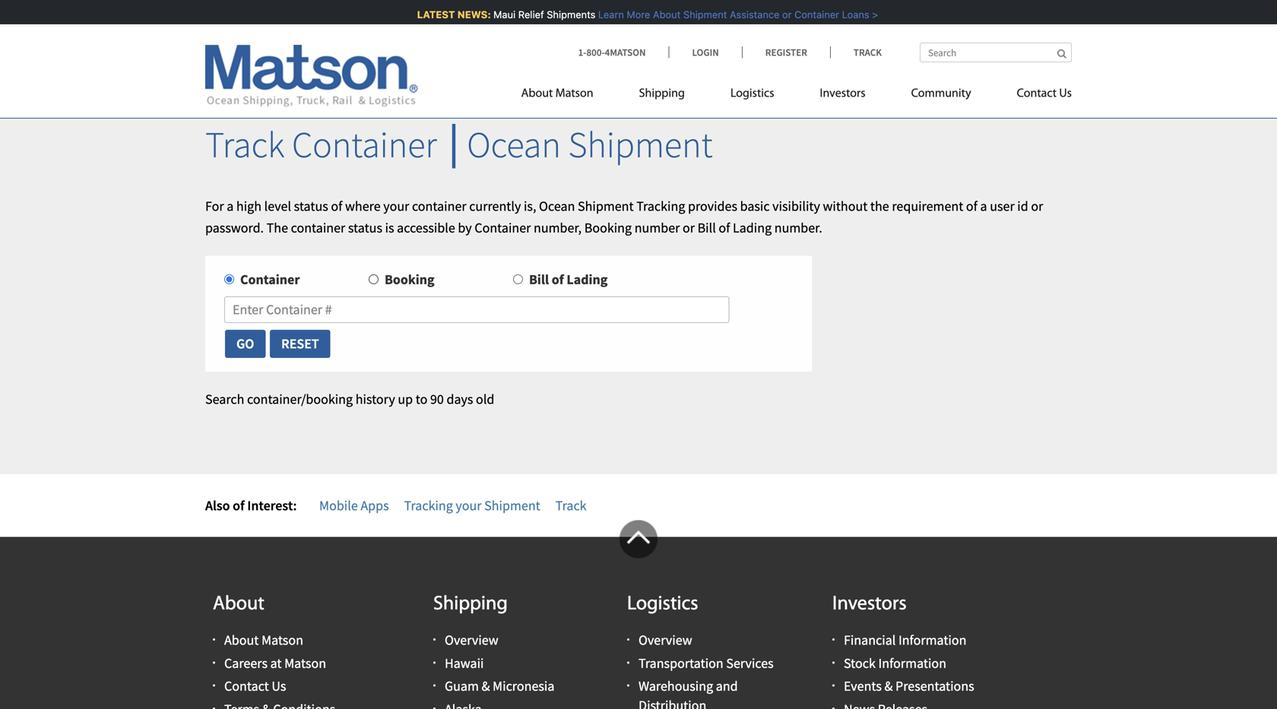 Task type: locate. For each thing, give the bounding box(es) containing it.
contact inside about matson careers at matson contact us
[[224, 678, 269, 695]]

matson
[[555, 88, 593, 100], [261, 632, 303, 649], [284, 655, 326, 672]]

about matson link up careers at matson link
[[224, 632, 303, 649]]

1 vertical spatial your
[[456, 497, 482, 514]]

overview link up hawaii
[[445, 632, 498, 649]]

0 horizontal spatial contact us link
[[224, 678, 286, 695]]

about inside about matson careers at matson contact us
[[224, 632, 259, 649]]

information
[[898, 632, 967, 649], [878, 655, 946, 672]]

transportation
[[639, 655, 723, 672]]

lading
[[733, 219, 772, 236], [567, 271, 608, 288]]

1 horizontal spatial booking
[[584, 219, 632, 236]]

requirement
[[892, 197, 963, 215]]

1 horizontal spatial about matson link
[[521, 80, 616, 111]]

careers at matson link
[[224, 655, 326, 672]]

bill of lading
[[529, 271, 608, 288]]

0 vertical spatial your
[[383, 197, 409, 215]]

0 vertical spatial bill
[[697, 219, 716, 236]]

logistics
[[730, 88, 774, 100], [627, 595, 698, 615]]

0 horizontal spatial lading
[[567, 271, 608, 288]]

or right assistance
[[780, 9, 789, 20]]

overview inside overview transportation services warehousing and distribution
[[639, 632, 692, 649]]

contact us link down "search" image
[[994, 80, 1072, 111]]

shipping link
[[616, 80, 708, 111]]

0 horizontal spatial or
[[683, 219, 695, 236]]

investors
[[820, 88, 866, 100], [832, 595, 907, 615]]

matson right at
[[284, 655, 326, 672]]

us
[[1059, 88, 1072, 100], [272, 678, 286, 695]]

booking right booking radio
[[385, 271, 435, 288]]

None button
[[224, 329, 266, 359], [269, 329, 331, 359], [224, 329, 266, 359], [269, 329, 331, 359]]

2 a from the left
[[980, 197, 987, 215]]

contact us link down careers
[[224, 678, 286, 695]]

2 vertical spatial or
[[683, 219, 695, 236]]

& inside financial information stock information events & presentations
[[884, 678, 893, 695]]

a left user
[[980, 197, 987, 215]]

guam
[[445, 678, 479, 695]]

1 horizontal spatial shipping
[[639, 88, 685, 100]]

0 horizontal spatial a
[[227, 197, 234, 215]]

1 horizontal spatial track link
[[830, 46, 882, 59]]

1 & from the left
[[482, 678, 490, 695]]

0 horizontal spatial about matson link
[[224, 632, 303, 649]]

footer
[[0, 520, 1277, 709]]

0 vertical spatial contact us link
[[994, 80, 1072, 111]]

contact
[[1017, 88, 1057, 100], [224, 678, 269, 695]]

bill down provides
[[697, 219, 716, 236]]

1 vertical spatial container
[[291, 219, 345, 236]]

container right the
[[291, 219, 345, 236]]

1 horizontal spatial logistics
[[730, 88, 774, 100]]

your
[[383, 197, 409, 215], [456, 497, 482, 514]]

2 horizontal spatial track
[[854, 46, 882, 59]]

overview inside overview hawaii guam & micronesia
[[445, 632, 498, 649]]

1 overview from the left
[[445, 632, 498, 649]]

contact down search search box
[[1017, 88, 1057, 100]]

0 horizontal spatial &
[[482, 678, 490, 695]]

status
[[294, 197, 328, 215], [348, 219, 382, 236]]

status down where
[[348, 219, 382, 236]]

logistics link
[[708, 80, 797, 111]]

2 overview link from the left
[[639, 632, 692, 649]]

number.
[[774, 219, 822, 236]]

0 vertical spatial matson
[[555, 88, 593, 100]]

logistics up the transportation
[[627, 595, 698, 615]]

container left loans
[[792, 9, 837, 20]]

matson up at
[[261, 632, 303, 649]]

tracking up number
[[636, 197, 685, 215]]

us inside about matson careers at matson contact us
[[272, 678, 286, 695]]

1 horizontal spatial lading
[[733, 219, 772, 236]]

0 vertical spatial us
[[1059, 88, 1072, 100]]

& down stock information link
[[884, 678, 893, 695]]

0 vertical spatial or
[[780, 9, 789, 20]]

or right id
[[1031, 197, 1043, 215]]

1 horizontal spatial or
[[780, 9, 789, 20]]

tracking your shipment link
[[404, 497, 540, 514]]

0 horizontal spatial contact
[[224, 678, 269, 695]]

1 vertical spatial or
[[1031, 197, 1043, 215]]

overview link
[[445, 632, 498, 649], [639, 632, 692, 649]]

tracking
[[636, 197, 685, 215], [404, 497, 453, 514]]

booking left number
[[584, 219, 632, 236]]

& right guam
[[482, 678, 490, 695]]

of
[[331, 197, 342, 215], [966, 197, 977, 215], [719, 219, 730, 236], [552, 271, 564, 288], [233, 497, 245, 514]]

1 horizontal spatial overview link
[[639, 632, 692, 649]]

0 vertical spatial track
[[854, 46, 882, 59]]

Enter Container # text field
[[224, 297, 729, 323]]

0 horizontal spatial shipping
[[433, 595, 508, 615]]

assistance
[[727, 9, 777, 20]]

contact us link
[[994, 80, 1072, 111], [224, 678, 286, 695]]

0 vertical spatial logistics
[[730, 88, 774, 100]]

0 vertical spatial lading
[[733, 219, 772, 236]]

contact down careers
[[224, 678, 269, 695]]

lading down basic at right
[[733, 219, 772, 236]]

or
[[780, 9, 789, 20], [1031, 197, 1043, 215], [683, 219, 695, 236]]

1 vertical spatial matson
[[261, 632, 303, 649]]

shipping
[[639, 88, 685, 100], [433, 595, 508, 615]]

history
[[356, 391, 395, 408]]

old
[[476, 391, 494, 408]]

about matson link for careers at matson link
[[224, 632, 303, 649]]

top menu navigation
[[521, 80, 1072, 111]]

1 horizontal spatial &
[[884, 678, 893, 695]]

0 horizontal spatial your
[[383, 197, 409, 215]]

apps
[[361, 497, 389, 514]]

investors up financial
[[832, 595, 907, 615]]

learn
[[596, 9, 622, 20]]

Booking radio
[[369, 274, 379, 284]]

tracking right apps at the left of the page
[[404, 497, 453, 514]]

matson for about matson careers at matson contact us
[[261, 632, 303, 649]]

about matson link down 1-
[[521, 80, 616, 111]]

0 vertical spatial booking
[[584, 219, 632, 236]]

or right number
[[683, 219, 695, 236]]

events & presentations link
[[844, 678, 974, 695]]

1 horizontal spatial contact us link
[[994, 80, 1072, 111]]

0 vertical spatial shipping
[[639, 88, 685, 100]]

the
[[870, 197, 889, 215]]

│ocean
[[444, 122, 561, 167]]

1 vertical spatial booking
[[385, 271, 435, 288]]

1 horizontal spatial us
[[1059, 88, 1072, 100]]

1 horizontal spatial a
[[980, 197, 987, 215]]

1 horizontal spatial tracking
[[636, 197, 685, 215]]

container up accessible
[[412, 197, 466, 215]]

contact inside top menu navigation
[[1017, 88, 1057, 100]]

1 horizontal spatial bill
[[697, 219, 716, 236]]

0 horizontal spatial status
[[294, 197, 328, 215]]

0 horizontal spatial overview link
[[445, 632, 498, 649]]

None search field
[[920, 43, 1072, 62]]

blue matson logo with ocean, shipping, truck, rail and logistics written beneath it. image
[[205, 45, 418, 107]]

track
[[854, 46, 882, 59], [205, 122, 285, 167], [555, 497, 587, 514]]

0 horizontal spatial track link
[[555, 497, 587, 514]]

2 overview from the left
[[639, 632, 692, 649]]

bill right bill of lading option
[[529, 271, 549, 288]]

0 horizontal spatial logistics
[[627, 595, 698, 615]]

Bill of Lading radio
[[513, 274, 523, 284]]

register link
[[742, 46, 830, 59]]

days
[[447, 391, 473, 408]]

1 vertical spatial tracking
[[404, 497, 453, 514]]

&
[[482, 678, 490, 695], [884, 678, 893, 695]]

0 horizontal spatial us
[[272, 678, 286, 695]]

bill
[[697, 219, 716, 236], [529, 271, 549, 288]]

shipment
[[681, 9, 725, 20], [568, 122, 713, 167], [578, 197, 634, 215], [484, 497, 540, 514]]

about inside top menu navigation
[[521, 88, 553, 100]]

stock information link
[[844, 655, 946, 672]]

for
[[205, 197, 224, 215]]

level
[[264, 197, 291, 215]]

1 vertical spatial status
[[348, 219, 382, 236]]

more
[[624, 9, 648, 20]]

tracking your shipment
[[404, 497, 540, 514]]

a right the 'for' at the left of page
[[227, 197, 234, 215]]

1 vertical spatial us
[[272, 678, 286, 695]]

news:
[[455, 9, 489, 20]]

1-
[[578, 46, 586, 59]]

0 horizontal spatial bill
[[529, 271, 549, 288]]

bill inside "for a high level status of where your container currently is, ocean shipment tracking provides basic visibility without the requirement of a user id or password. the container status is accessible by container number, booking number or bill of lading number."
[[697, 219, 716, 236]]

about matson link
[[521, 80, 616, 111], [224, 632, 303, 649]]

overview link up the transportation
[[639, 632, 692, 649]]

of right "also"
[[233, 497, 245, 514]]

logistics down the register link
[[730, 88, 774, 100]]

1 vertical spatial contact us link
[[224, 678, 286, 695]]

information up events & presentations link
[[878, 655, 946, 672]]

2 & from the left
[[884, 678, 893, 695]]

us inside top menu navigation
[[1059, 88, 1072, 100]]

latest news: maui relief shipments learn more about shipment assistance or container loans >
[[415, 9, 876, 20]]

logistics inside footer
[[627, 595, 698, 615]]

login link
[[669, 46, 742, 59]]

0 horizontal spatial overview
[[445, 632, 498, 649]]

micronesia
[[493, 678, 554, 695]]

1 vertical spatial track
[[205, 122, 285, 167]]

1 vertical spatial shipping
[[433, 595, 508, 615]]

0 vertical spatial tracking
[[636, 197, 685, 215]]

1 vertical spatial contact
[[224, 678, 269, 695]]

also of interest:
[[205, 497, 297, 514]]

overview
[[445, 632, 498, 649], [639, 632, 692, 649]]

container right container radio
[[240, 271, 300, 288]]

1 vertical spatial investors
[[832, 595, 907, 615]]

0 vertical spatial about matson link
[[521, 80, 616, 111]]

matson for about matson
[[555, 88, 593, 100]]

information up stock information link
[[898, 632, 967, 649]]

1 vertical spatial logistics
[[627, 595, 698, 615]]

0 vertical spatial investors
[[820, 88, 866, 100]]

0 vertical spatial contact
[[1017, 88, 1057, 100]]

0 vertical spatial track link
[[830, 46, 882, 59]]

events
[[844, 678, 882, 695]]

investors down the register link
[[820, 88, 866, 100]]

of left where
[[331, 197, 342, 215]]

mobile
[[319, 497, 358, 514]]

0 horizontal spatial track
[[205, 122, 285, 167]]

& inside overview hawaii guam & micronesia
[[482, 678, 490, 695]]

2 vertical spatial track
[[555, 497, 587, 514]]

shipping up hawaii link at the bottom left of the page
[[433, 595, 508, 615]]

ocean
[[539, 197, 575, 215]]

track container │ocean shipment
[[205, 122, 713, 167]]

booking
[[584, 219, 632, 236], [385, 271, 435, 288]]

us down at
[[272, 678, 286, 695]]

provides
[[688, 197, 737, 215]]

status right the level at the left of the page
[[294, 197, 328, 215]]

overview up the transportation
[[639, 632, 692, 649]]

matson down 1-
[[555, 88, 593, 100]]

container inside "for a high level status of where your container currently is, ocean shipment tracking provides basic visibility without the requirement of a user id or password. the container status is accessible by container number, booking number or bill of lading number."
[[475, 219, 531, 236]]

overview up hawaii
[[445, 632, 498, 649]]

shipping down 4matson
[[639, 88, 685, 100]]

1 vertical spatial about matson link
[[224, 632, 303, 649]]

0 horizontal spatial booking
[[385, 271, 435, 288]]

1 vertical spatial track link
[[555, 497, 587, 514]]

us down "search" image
[[1059, 88, 1072, 100]]

matson inside top menu navigation
[[555, 88, 593, 100]]

1 horizontal spatial overview
[[639, 632, 692, 649]]

lading down number,
[[567, 271, 608, 288]]

>
[[870, 9, 876, 20]]

password.
[[205, 219, 264, 236]]

of down provides
[[719, 219, 730, 236]]

1 overview link from the left
[[445, 632, 498, 649]]

container down currently
[[475, 219, 531, 236]]

1 horizontal spatial contact
[[1017, 88, 1057, 100]]

1 horizontal spatial container
[[412, 197, 466, 215]]



Task type: vqa. For each thing, say whether or not it's contained in the screenshot.
visibility
yes



Task type: describe. For each thing, give the bounding box(es) containing it.
to
[[416, 391, 427, 408]]

tracking inside "for a high level status of where your container currently is, ocean shipment tracking provides basic visibility without the requirement of a user id or password. the container status is accessible by container number, booking number or bill of lading number."
[[636, 197, 685, 215]]

by
[[458, 219, 472, 236]]

search container/booking history up to 90 days old
[[205, 391, 494, 408]]

financial information link
[[844, 632, 967, 649]]

800-
[[586, 46, 605, 59]]

financial
[[844, 632, 896, 649]]

about matson
[[521, 88, 593, 100]]

user
[[990, 197, 1015, 215]]

login
[[692, 46, 719, 59]]

1 vertical spatial bill
[[529, 271, 549, 288]]

1 a from the left
[[227, 197, 234, 215]]

latest
[[415, 9, 453, 20]]

footer containing about
[[0, 520, 1277, 709]]

basic
[[740, 197, 770, 215]]

your inside "for a high level status of where your container currently is, ocean shipment tracking provides basic visibility without the requirement of a user id or password. the container status is accessible by container number, booking number or bill of lading number."
[[383, 197, 409, 215]]

search
[[205, 391, 244, 408]]

investors link
[[797, 80, 888, 111]]

for a high level status of where your container currently is, ocean shipment tracking provides basic visibility without the requirement of a user id or password. the container status is accessible by container number, booking number or bill of lading number.
[[205, 197, 1043, 236]]

community
[[911, 88, 971, 100]]

hawaii link
[[445, 655, 484, 672]]

about for about matson
[[521, 88, 553, 100]]

overview hawaii guam & micronesia
[[445, 632, 554, 695]]

1 horizontal spatial your
[[456, 497, 482, 514]]

is,
[[524, 197, 536, 215]]

of left user
[[966, 197, 977, 215]]

of right bill of lading option
[[552, 271, 564, 288]]

logistics inside top menu navigation
[[730, 88, 774, 100]]

interest:
[[247, 497, 297, 514]]

Container radio
[[224, 274, 234, 284]]

register
[[765, 46, 807, 59]]

currently
[[469, 197, 521, 215]]

search image
[[1057, 49, 1066, 59]]

loans
[[840, 9, 867, 20]]

2 horizontal spatial or
[[1031, 197, 1043, 215]]

about matson careers at matson contact us
[[224, 632, 326, 695]]

Search search field
[[920, 43, 1072, 62]]

1 horizontal spatial status
[[348, 219, 382, 236]]

0 vertical spatial information
[[898, 632, 967, 649]]

warehousing
[[639, 678, 713, 695]]

hawaii
[[445, 655, 484, 672]]

careers
[[224, 655, 268, 672]]

0 vertical spatial container
[[412, 197, 466, 215]]

maui
[[491, 9, 513, 20]]

overview transportation services warehousing and distribution
[[639, 632, 774, 709]]

container/booking
[[247, 391, 353, 408]]

relief
[[516, 9, 542, 20]]

about matson link for shipping link at top
[[521, 80, 616, 111]]

high
[[236, 197, 261, 215]]

overview for hawaii
[[445, 632, 498, 649]]

learn more about shipment assistance or container loans > link
[[596, 9, 876, 20]]

1 horizontal spatial track
[[555, 497, 587, 514]]

services
[[726, 655, 774, 672]]

the
[[267, 219, 288, 236]]

also
[[205, 497, 230, 514]]

community link
[[888, 80, 994, 111]]

2 vertical spatial matson
[[284, 655, 326, 672]]

0 vertical spatial status
[[294, 197, 328, 215]]

mobile apps link
[[319, 497, 389, 514]]

warehousing and distribution link
[[639, 678, 738, 709]]

up
[[398, 391, 413, 408]]

is
[[385, 219, 394, 236]]

1 vertical spatial lading
[[567, 271, 608, 288]]

about for about matson careers at matson contact us
[[224, 632, 259, 649]]

and
[[716, 678, 738, 695]]

container up where
[[292, 122, 437, 167]]

booking inside "for a high level status of where your container currently is, ocean shipment tracking provides basic visibility without the requirement of a user id or password. the container status is accessible by container number, booking number or bill of lading number."
[[584, 219, 632, 236]]

number,
[[534, 219, 582, 236]]

overview for transportation
[[639, 632, 692, 649]]

shipment inside "for a high level status of where your container currently is, ocean shipment tracking provides basic visibility without the requirement of a user id or password. the container status is accessible by container number, booking number or bill of lading number."
[[578, 197, 634, 215]]

investors inside top menu navigation
[[820, 88, 866, 100]]

0 horizontal spatial tracking
[[404, 497, 453, 514]]

mobile apps
[[319, 497, 389, 514]]

visibility
[[772, 197, 820, 215]]

4matson
[[605, 46, 646, 59]]

stock
[[844, 655, 876, 672]]

accessible
[[397, 219, 455, 236]]

financial information stock information events & presentations
[[844, 632, 974, 695]]

without
[[823, 197, 868, 215]]

shipping inside footer
[[433, 595, 508, 615]]

number
[[634, 219, 680, 236]]

lading inside "for a high level status of where your container currently is, ocean shipment tracking provides basic visibility without the requirement of a user id or password. the container status is accessible by container number, booking number or bill of lading number."
[[733, 219, 772, 236]]

at
[[270, 655, 282, 672]]

1-800-4matson link
[[578, 46, 669, 59]]

overview link for shipping
[[445, 632, 498, 649]]

backtop image
[[620, 520, 658, 558]]

distribution
[[639, 697, 706, 709]]

90
[[430, 391, 444, 408]]

where
[[345, 197, 381, 215]]

0 horizontal spatial container
[[291, 219, 345, 236]]

contact us
[[1017, 88, 1072, 100]]

about for about
[[213, 595, 264, 615]]

overview link for logistics
[[639, 632, 692, 649]]

presentations
[[895, 678, 974, 695]]

transportation services link
[[639, 655, 774, 672]]

id
[[1017, 197, 1028, 215]]

shipping inside top menu navigation
[[639, 88, 685, 100]]

shipments
[[544, 9, 593, 20]]

1 vertical spatial information
[[878, 655, 946, 672]]

guam & micronesia link
[[445, 678, 554, 695]]

1-800-4matson
[[578, 46, 646, 59]]



